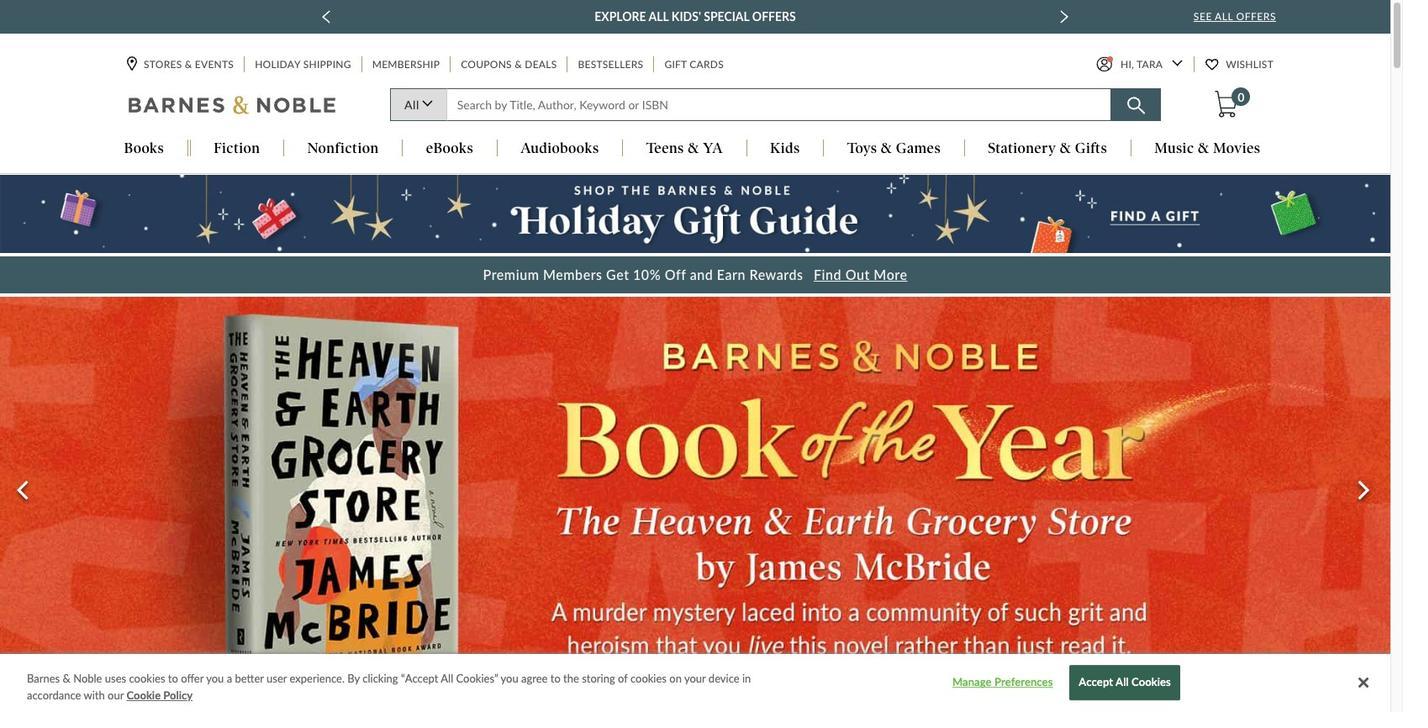 Task type: describe. For each thing, give the bounding box(es) containing it.
membership link
[[371, 57, 442, 73]]

& for coupons
[[515, 58, 522, 71]]

see all offers link
[[1194, 10, 1277, 23]]

1 cookies from the left
[[129, 672, 165, 685]]

fiction button
[[191, 140, 283, 159]]

holiday shipping
[[255, 58, 351, 71]]

kids'
[[672, 9, 701, 24]]

cookie policy link
[[127, 687, 193, 704]]

next slide / item image
[[1060, 10, 1069, 24]]

explore
[[595, 9, 646, 24]]

music
[[1155, 140, 1195, 157]]

explore all kids' special offers
[[595, 9, 796, 24]]

2 cookies from the left
[[631, 672, 667, 685]]

manage
[[953, 676, 992, 689]]

wishlist
[[1226, 58, 1274, 71]]

deals
[[525, 58, 557, 71]]

coupons & deals link
[[459, 57, 559, 73]]

tara
[[1137, 58, 1163, 71]]

down arrow image
[[1172, 60, 1183, 67]]

nonfiction button
[[284, 140, 402, 159]]

cookies
[[1132, 676, 1171, 689]]

accept
[[1079, 676, 1114, 689]]

experience.
[[290, 672, 345, 685]]

cookies"
[[456, 672, 498, 685]]

of
[[618, 672, 628, 685]]

manage preferences button
[[950, 667, 1056, 700]]

events
[[195, 58, 234, 71]]

device
[[709, 672, 740, 685]]

kids button
[[747, 140, 824, 159]]

explore all kids' special offers link
[[595, 7, 796, 27]]

books
[[124, 140, 164, 157]]

hi, tara button
[[1097, 57, 1183, 73]]

user
[[267, 672, 287, 685]]

accordance
[[27, 688, 81, 702]]

policy
[[163, 688, 193, 702]]

with
[[84, 688, 105, 702]]

stationery
[[988, 140, 1057, 157]]

find
[[814, 266, 842, 282]]

teens
[[646, 140, 684, 157]]

teens & ya
[[646, 140, 723, 157]]

previous slide / item image
[[322, 10, 331, 24]]

bestsellers link
[[576, 57, 645, 73]]

coupons
[[461, 58, 512, 71]]

accept all cookies
[[1079, 676, 1171, 689]]

all for see
[[1215, 10, 1234, 23]]

gift cards link
[[663, 57, 726, 73]]

premium members get 10% off and earn rewards find out more
[[483, 266, 908, 282]]

logo image
[[129, 95, 337, 119]]

premium
[[483, 266, 539, 282]]

teens & ya button
[[623, 140, 746, 159]]

toys & games button
[[824, 140, 964, 159]]

see all offers
[[1194, 10, 1277, 23]]

2
[[694, 666, 701, 681]]

gifts
[[1075, 140, 1108, 157]]

user image
[[1097, 57, 1113, 73]]

on
[[670, 672, 682, 685]]

wishlist link
[[1206, 57, 1276, 73]]

in
[[743, 672, 751, 685]]

cart image
[[1216, 91, 1238, 118]]

audiobooks
[[521, 140, 599, 157]]

toys
[[848, 140, 877, 157]]

earn
[[717, 266, 746, 282]]

0 horizontal spatial offers
[[753, 9, 796, 24]]

our
[[108, 688, 124, 702]]

1
[[670, 666, 677, 681]]

barnes
[[27, 672, 60, 685]]

stationery & gifts
[[988, 140, 1108, 157]]

all for accept
[[1116, 676, 1129, 689]]

a
[[227, 672, 232, 685]]

0
[[1238, 90, 1245, 104]]

holiday shipping link
[[253, 57, 353, 73]]



Task type: locate. For each thing, give the bounding box(es) containing it.
stationery & gifts button
[[965, 140, 1131, 159]]

all for explore
[[649, 9, 669, 24]]

to left the
[[551, 672, 561, 685]]

&
[[185, 58, 192, 71], [515, 58, 522, 71], [688, 140, 699, 157], [881, 140, 893, 157], [1060, 140, 1072, 157], [1198, 140, 1210, 157], [63, 672, 70, 685]]

0 horizontal spatial to
[[168, 672, 178, 685]]

& right music
[[1198, 140, 1210, 157]]

holiday
[[255, 58, 301, 71]]

Search by Title, Author, Keyword or ISBN text field
[[446, 89, 1112, 122]]

fiction
[[214, 140, 260, 157]]

"accept
[[401, 672, 438, 685]]

to
[[168, 672, 178, 685], [551, 672, 561, 685]]

main content containing premium members get 10% off and earn rewards
[[0, 174, 1404, 712]]

& for stationery
[[1060, 140, 1072, 157]]

out
[[846, 266, 870, 282]]

& left ya
[[688, 140, 699, 157]]

all down membership
[[405, 98, 419, 112]]

storing
[[582, 672, 615, 685]]

0 horizontal spatial you
[[206, 672, 224, 685]]

and
[[690, 266, 713, 282]]

games
[[896, 140, 941, 157]]

see
[[1194, 10, 1213, 23]]

get
[[606, 266, 630, 282]]

& right stores
[[185, 58, 192, 71]]

more
[[874, 266, 908, 282]]

cookies
[[129, 672, 165, 685], [631, 672, 667, 685]]

shipping
[[303, 58, 351, 71]]

offers up wishlist at top
[[1237, 10, 1277, 23]]

2 to from the left
[[551, 672, 561, 685]]

special
[[704, 9, 750, 24]]

you left agree
[[501, 672, 519, 685]]

ebooks button
[[403, 140, 497, 159]]

& left "gifts"
[[1060, 140, 1072, 157]]

membership
[[372, 58, 440, 71]]

all link
[[390, 89, 446, 122]]

1 you from the left
[[206, 672, 224, 685]]

all right "accept
[[441, 672, 453, 685]]

barnes & noble uses cookies to offer you a better user experience. by clicking "accept all cookies" you agree to the storing of cookies on your device in accordance with our
[[27, 672, 751, 702]]

toys & games
[[848, 140, 941, 157]]

hi, tara
[[1121, 58, 1163, 71]]

your
[[684, 672, 706, 685]]

& for barnes
[[63, 672, 70, 685]]

stores & events
[[144, 58, 234, 71]]

accept all cookies button
[[1070, 666, 1181, 701]]

books button
[[101, 140, 187, 159]]

all inside accept all cookies button
[[1116, 676, 1129, 689]]

0 horizontal spatial cookies
[[129, 672, 165, 685]]

search image
[[1127, 97, 1145, 115]]

all inside all link
[[405, 98, 419, 112]]

hi,
[[1121, 58, 1135, 71]]

& for stores
[[185, 58, 192, 71]]

noble
[[73, 672, 102, 685]]

None field
[[446, 89, 1112, 122]]

1 horizontal spatial offers
[[1237, 10, 1277, 23]]

all
[[649, 9, 669, 24], [1215, 10, 1234, 23], [405, 98, 419, 112], [441, 672, 453, 685], [1116, 676, 1129, 689]]

members
[[543, 266, 603, 282]]

main content
[[0, 174, 1404, 712]]

& inside barnes & noble uses cookies to offer you a better user experience. by clicking "accept all cookies" you agree to the storing of cookies on your device in accordance with our
[[63, 672, 70, 685]]

stores & events link
[[127, 57, 236, 73]]

all left kids'
[[649, 9, 669, 24]]

audiobooks button
[[498, 140, 622, 159]]

all right see
[[1215, 10, 1234, 23]]

1 to from the left
[[168, 672, 178, 685]]

& for music
[[1198, 140, 1210, 157]]

& inside 'button'
[[881, 140, 893, 157]]

shop the barnes & noble hiloday gift guide. find a gift image
[[0, 175, 1391, 253]]

offers
[[753, 9, 796, 24], [1237, 10, 1277, 23]]

gift cards
[[665, 58, 724, 71]]

1 horizontal spatial to
[[551, 672, 561, 685]]

to up policy
[[168, 672, 178, 685]]

1 horizontal spatial you
[[501, 672, 519, 685]]

10%
[[633, 266, 661, 282]]

off
[[665, 266, 686, 282]]

movies
[[1214, 140, 1261, 157]]

all right accept
[[1116, 676, 1129, 689]]

the
[[564, 672, 579, 685]]

0 button
[[1214, 87, 1251, 119]]

gift
[[665, 58, 687, 71]]

you
[[206, 672, 224, 685], [501, 672, 519, 685]]

1 button
[[669, 666, 679, 681]]

bestsellers
[[578, 58, 644, 71]]

cards
[[690, 58, 724, 71]]

nonfiction
[[307, 140, 379, 157]]

& up accordance
[[63, 672, 70, 685]]

better
[[235, 672, 264, 685]]

stores
[[144, 58, 182, 71]]

kids
[[770, 140, 800, 157]]

cookies left 1 button
[[631, 672, 667, 685]]

cookie
[[127, 688, 161, 702]]

music & movies
[[1155, 140, 1261, 157]]

privacy alert dialog
[[0, 654, 1391, 712]]

offers right special
[[753, 9, 796, 24]]

& left deals
[[515, 58, 522, 71]]

clicking
[[363, 672, 398, 685]]

agree
[[521, 672, 548, 685]]

2 you from the left
[[501, 672, 519, 685]]

music & movies button
[[1132, 140, 1284, 159]]

by
[[348, 672, 360, 685]]

preferences
[[995, 676, 1053, 689]]

you left a
[[206, 672, 224, 685]]

all inside explore all kids' special offers link
[[649, 9, 669, 24]]

all inside barnes & noble uses cookies to offer you a better user experience. by clicking "accept all cookies" you agree to the storing of cookies on your device in accordance with our
[[441, 672, 453, 685]]

1 horizontal spatial cookies
[[631, 672, 667, 685]]

2 button
[[692, 666, 702, 681]]

coupons & deals
[[461, 58, 557, 71]]

& right toys
[[881, 140, 893, 157]]

& for toys
[[881, 140, 893, 157]]

& for teens
[[688, 140, 699, 157]]

ya
[[703, 140, 723, 157]]

cookies up cookie
[[129, 672, 165, 685]]

uses
[[105, 672, 126, 685]]

ebooks
[[426, 140, 474, 157]]

rewards
[[750, 266, 804, 282]]



Task type: vqa. For each thing, say whether or not it's contained in the screenshot.
BY on the bottom left of the page
yes



